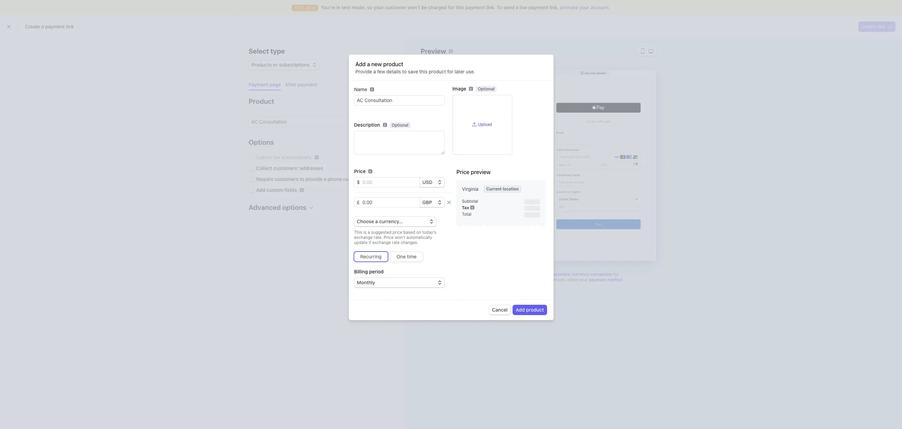 Task type: describe. For each thing, give the bounding box(es) containing it.
link,
[[550, 4, 559, 10]]

to inside add a new product provide a few details to save this product for later use.
[[403, 69, 407, 74]]

1 link from the left
[[66, 24, 74, 29]]

currency
[[572, 272, 590, 277]]

your right the so
[[374, 4, 384, 10]]

can
[[498, 277, 505, 283]]

methods
[[549, 277, 566, 283]]

your right activate
[[580, 4, 590, 10]]

price for price
[[354, 168, 366, 174]]

subtotal
[[462, 199, 479, 204]]

type
[[271, 47, 285, 55]]

activate
[[561, 4, 579, 10]]

upload button
[[473, 122, 492, 127]]

a inside this is a suggested price based on today's exchange rate. price won't automatically update if exchange rate changes.
[[368, 230, 370, 235]]

payment
[[249, 82, 269, 87]]

$
[[357, 179, 360, 185]]

create link
[[862, 24, 886, 29]]

choose
[[357, 219, 374, 224]]

more
[[520, 277, 530, 283]]

description
[[354, 122, 380, 128]]

payment inside payment method settings
[[589, 277, 607, 283]]

or
[[273, 62, 278, 68]]

upload
[[478, 122, 492, 127]]

on
[[417, 230, 422, 235]]

addresses
[[300, 165, 323, 171]]

automatically inside payment page tab panel
[[282, 154, 312, 160]]

conversion
[[591, 272, 613, 277]]

total
[[462, 212, 472, 217]]

add for product
[[516, 307, 525, 313]]

method
[[608, 277, 623, 283]]

create for create a payment link
[[25, 24, 40, 29]]

add for custom
[[256, 187, 265, 193]]

use
[[585, 72, 590, 74]]

a inside tab panel
[[324, 176, 327, 182]]

£
[[357, 199, 360, 205]]

advanced options
[[249, 204, 307, 211]]

current location
[[487, 186, 519, 192]]

payment inside for certain countries. you can enable more payment methods within your
[[531, 277, 548, 283]]

for inside add a new product provide a few details to save this product for later use.
[[448, 69, 454, 74]]

use.
[[466, 69, 475, 74]]

0 vertical spatial won't
[[408, 4, 420, 10]]

send
[[504, 4, 515, 10]]

live
[[520, 4, 528, 10]]

suggested
[[371, 230, 392, 235]]

payment inside button
[[298, 82, 317, 87]]

options
[[249, 138, 274, 146]]

price for price preview
[[457, 169, 470, 175]]

you're in test mode, so your customer won't be charged for this payment link. to send a live payment link, activate your account .
[[321, 4, 611, 10]]

link inside create link button
[[879, 24, 886, 29]]

mode,
[[352, 4, 366, 10]]

create a payment link
[[25, 24, 74, 29]]

gbp
[[423, 199, 432, 205]]

products or subscriptions
[[252, 62, 310, 68]]

currency…
[[379, 219, 403, 224]]

period
[[369, 269, 384, 275]]

this is a suggested price based on today's exchange rate. price won't automatically update if exchange rate changes.
[[354, 230, 437, 245]]

save
[[408, 69, 418, 74]]

preview
[[421, 47, 447, 55]]

usd button
[[420, 178, 445, 187]]

activate your account link
[[561, 4, 609, 10]]

rate
[[392, 240, 400, 245]]

after payment
[[285, 82, 317, 87]]

£ button
[[354, 198, 360, 207]]

customer
[[385, 4, 407, 10]]

name
[[354, 86, 368, 92]]

provide
[[306, 176, 323, 182]]

automatic currency conversion link
[[552, 272, 613, 277]]

choose a currency… button
[[354, 217, 436, 226]]

require customers to provide a phone number
[[256, 176, 361, 182]]

require
[[256, 176, 274, 182]]

your inside use your domain 'button'
[[591, 72, 596, 74]]

domain
[[597, 72, 606, 74]]

use your domain
[[585, 72, 606, 74]]

collect for collect tax automatically
[[256, 154, 272, 160]]

certain
[[455, 277, 468, 283]]

account
[[591, 4, 609, 10]]

your inside for certain countries. you can enable more payment methods within your
[[580, 277, 588, 283]]

.
[[609, 4, 611, 10]]

won't inside this is a suggested price based on today's exchange rate. price won't automatically update if exchange rate changes.
[[395, 235, 406, 240]]

advanced options button
[[246, 199, 314, 212]]

create link button
[[860, 22, 896, 31]]

test
[[342, 4, 351, 10]]

recurring
[[361, 254, 382, 260]]

choose a currency…
[[357, 219, 403, 224]]

price inside this is a suggested price based on today's exchange rate. price won't automatically update if exchange rate changes.
[[384, 235, 394, 240]]

use your domain button
[[578, 71, 610, 75]]

optional for image
[[478, 86, 495, 91]]

cancel button
[[490, 305, 511, 315]]



Task type: vqa. For each thing, say whether or not it's contained in the screenshot.
first "Recent" Element from the bottom of the page
no



Task type: locate. For each thing, give the bounding box(es) containing it.
1 vertical spatial won't
[[395, 235, 406, 240]]

a
[[516, 4, 519, 10], [41, 24, 44, 29], [367, 61, 370, 67], [374, 69, 376, 74], [324, 176, 327, 182], [376, 219, 378, 224], [368, 230, 370, 235]]

0 horizontal spatial create
[[25, 24, 40, 29]]

for right charged
[[448, 4, 455, 10]]

1 vertical spatial collect
[[256, 165, 272, 171]]

0.00 text field
[[360, 178, 420, 187], [360, 198, 420, 207]]

collect customers' addresses
[[256, 165, 323, 171]]

today's
[[423, 230, 437, 235]]

0 horizontal spatial product
[[384, 61, 404, 67]]

products or subscriptions button
[[249, 59, 319, 70]]

0 vertical spatial 0.00 text field
[[360, 178, 420, 187]]

select type
[[249, 47, 285, 55]]

for up method
[[614, 272, 619, 277]]

number
[[343, 176, 361, 182]]

$ button
[[354, 178, 360, 187]]

to inside payment page tab panel
[[300, 176, 305, 182]]

product down preview
[[429, 69, 446, 74]]

payment method settings
[[530, 277, 623, 288]]

1 vertical spatial product
[[429, 69, 446, 74]]

your right the use
[[591, 72, 596, 74]]

you're
[[321, 4, 335, 10]]

2 vertical spatial add
[[516, 307, 525, 313]]

2 0.00 text field from the top
[[360, 198, 420, 207]]

2 create from the left
[[862, 24, 877, 29]]

0 horizontal spatial this
[[420, 69, 428, 74]]

charged
[[429, 4, 447, 10]]

for
[[448, 4, 455, 10], [448, 69, 454, 74], [614, 272, 619, 277]]

0 horizontal spatial won't
[[395, 235, 406, 240]]

2 horizontal spatial price
[[457, 169, 470, 175]]

1 collect from the top
[[256, 154, 272, 160]]

subscriptions
[[279, 62, 310, 68]]

update
[[354, 240, 368, 245]]

product up details
[[384, 61, 404, 67]]

for left later
[[448, 69, 454, 74]]

payment page button
[[246, 79, 285, 91]]

0 vertical spatial for
[[448, 4, 455, 10]]

collect up require
[[256, 165, 272, 171]]

add down require
[[256, 187, 265, 193]]

add inside payment page tab panel
[[256, 187, 265, 193]]

one time
[[397, 254, 417, 260]]

payment link settings tab list
[[246, 79, 392, 91]]

0 vertical spatial optional
[[478, 86, 495, 91]]

rate.
[[374, 235, 383, 240]]

image
[[453, 86, 467, 91]]

1 horizontal spatial this
[[456, 4, 464, 10]]

1 horizontal spatial create
[[862, 24, 877, 29]]

to
[[403, 69, 407, 74], [300, 176, 305, 182]]

automatically up the "time"
[[407, 235, 433, 240]]

collect
[[256, 154, 272, 160], [256, 165, 272, 171]]

automatically
[[282, 154, 312, 160], [407, 235, 433, 240]]

few
[[378, 69, 385, 74]]

phone
[[328, 176, 342, 182]]

1 create from the left
[[25, 24, 40, 29]]

countries.
[[469, 277, 489, 283]]

1 vertical spatial automatically
[[407, 235, 433, 240]]

this inside add a new product provide a few details to save this product for later use.
[[420, 69, 428, 74]]

details
[[387, 69, 401, 74]]

1 0.00 text field from the top
[[360, 178, 420, 187]]

2 collect from the top
[[256, 165, 272, 171]]

1 vertical spatial optional
[[392, 123, 409, 128]]

1 vertical spatial to
[[300, 176, 305, 182]]

collect left the tax
[[256, 154, 272, 160]]

price left the preview
[[457, 169, 470, 175]]

is
[[364, 230, 367, 235]]

0 vertical spatial this
[[456, 4, 464, 10]]

0 horizontal spatial add
[[256, 187, 265, 193]]

time
[[407, 254, 417, 260]]

link.
[[487, 4, 496, 10]]

to
[[497, 4, 503, 10]]

0 horizontal spatial price
[[354, 168, 366, 174]]

virginia
[[462, 186, 479, 192]]

0 horizontal spatial link
[[66, 24, 74, 29]]

advanced
[[249, 204, 281, 211]]

1 horizontal spatial optional
[[478, 86, 495, 91]]

price right rate.
[[384, 235, 394, 240]]

info image
[[471, 206, 475, 210]]

2 vertical spatial product
[[527, 307, 544, 313]]

automatic
[[552, 272, 571, 277]]

create inside button
[[862, 24, 877, 29]]

0 vertical spatial to
[[403, 69, 407, 74]]

later
[[455, 69, 465, 74]]

after
[[285, 82, 296, 87]]

add custom fields
[[256, 187, 297, 193]]

automatically up the collect customers' addresses
[[282, 154, 312, 160]]

cancel
[[493, 307, 508, 313]]

current
[[487, 186, 502, 192]]

collect for collect customers' addresses
[[256, 165, 272, 171]]

this right charged
[[456, 4, 464, 10]]

based
[[404, 230, 416, 235]]

custom
[[267, 187, 283, 193]]

1 horizontal spatial link
[[879, 24, 886, 29]]

price preview
[[457, 169, 491, 175]]

billing period
[[354, 269, 384, 275]]

payment page tab panel
[[243, 91, 392, 222]]

to left provide
[[300, 176, 305, 182]]

products
[[252, 62, 272, 68]]

customers
[[275, 176, 299, 182]]

create
[[25, 24, 40, 29], [862, 24, 877, 29]]

add inside button
[[516, 307, 525, 313]]

optional for description
[[392, 123, 409, 128]]

1 horizontal spatial to
[[403, 69, 407, 74]]

add product
[[516, 307, 544, 313]]

link
[[66, 24, 74, 29], [879, 24, 886, 29]]

optional down premium plan, sunglasses, etc. text field
[[392, 123, 409, 128]]

0 horizontal spatial optional
[[392, 123, 409, 128]]

settings
[[530, 283, 546, 288]]

for inside for certain countries. you can enable more payment methods within your
[[614, 272, 619, 277]]

1 horizontal spatial add
[[356, 61, 366, 67]]

tax
[[274, 154, 281, 160]]

won't
[[408, 4, 420, 10], [395, 235, 406, 240]]

options
[[283, 204, 307, 211]]

preview
[[471, 169, 491, 175]]

exchange left rate.
[[354, 235, 373, 240]]

this right save
[[420, 69, 428, 74]]

0 horizontal spatial automatically
[[282, 154, 312, 160]]

0.00 text field for £
[[360, 198, 420, 207]]

1 horizontal spatial product
[[429, 69, 446, 74]]

None text field
[[354, 131, 445, 154]]

so
[[367, 4, 373, 10]]

add up "provide"
[[356, 61, 366, 67]]

2 horizontal spatial product
[[527, 307, 544, 313]]

your down automatic currency conversion link
[[580, 277, 588, 283]]

usd
[[423, 179, 433, 185]]

1 vertical spatial add
[[256, 187, 265, 193]]

automatically inside this is a suggested price based on today's exchange rate. price won't automatically update if exchange rate changes.
[[407, 235, 433, 240]]

optional right the image in the right of the page
[[478, 86, 495, 91]]

payment
[[466, 4, 485, 10], [529, 4, 549, 10], [45, 24, 65, 29], [298, 82, 317, 87], [531, 277, 548, 283], [589, 277, 607, 283]]

0.00 text field for $
[[360, 178, 420, 187]]

1 horizontal spatial price
[[384, 235, 394, 240]]

a inside popup button
[[376, 219, 378, 224]]

one
[[397, 254, 406, 260]]

add right cancel
[[516, 307, 525, 313]]

0 vertical spatial collect
[[256, 154, 272, 160]]

for certain countries. you can enable more payment methods within your
[[455, 272, 619, 283]]

automatic currency conversion
[[552, 272, 613, 277]]

price
[[393, 230, 403, 235]]

add inside add a new product provide a few details to save this product for later use.
[[356, 61, 366, 67]]

you
[[490, 277, 497, 283]]

fields
[[285, 187, 297, 193]]

create for create link
[[862, 24, 877, 29]]

billing
[[354, 269, 368, 275]]

2 horizontal spatial add
[[516, 307, 525, 313]]

exchange
[[354, 235, 373, 240], [373, 240, 391, 245]]

0 vertical spatial automatically
[[282, 154, 312, 160]]

enable
[[506, 277, 519, 283]]

add for a
[[356, 61, 366, 67]]

product inside add product button
[[527, 307, 544, 313]]

select
[[249, 47, 269, 55]]

after payment button
[[282, 79, 322, 91]]

price up $
[[354, 168, 366, 174]]

exchange down the suggested
[[373, 240, 391, 245]]

within
[[567, 277, 579, 283]]

to left save
[[403, 69, 407, 74]]

1 vertical spatial this
[[420, 69, 428, 74]]

0 vertical spatial product
[[384, 61, 404, 67]]

2 link from the left
[[879, 24, 886, 29]]

1 vertical spatial 0.00 text field
[[360, 198, 420, 207]]

gbp button
[[420, 198, 445, 207]]

2 vertical spatial for
[[614, 272, 619, 277]]

if
[[369, 240, 372, 245]]

this
[[354, 230, 363, 235]]

0 vertical spatial add
[[356, 61, 366, 67]]

product down settings
[[527, 307, 544, 313]]

Premium Plan, sunglasses, etc. text field
[[354, 96, 445, 105]]

product
[[249, 97, 274, 105]]

add product button
[[514, 305, 547, 315]]

be
[[422, 4, 427, 10]]

payment page
[[249, 82, 281, 87]]

1 vertical spatial for
[[448, 69, 454, 74]]

1 horizontal spatial automatically
[[407, 235, 433, 240]]

0 horizontal spatial to
[[300, 176, 305, 182]]

product
[[384, 61, 404, 67], [429, 69, 446, 74], [527, 307, 544, 313]]

1 horizontal spatial won't
[[408, 4, 420, 10]]



